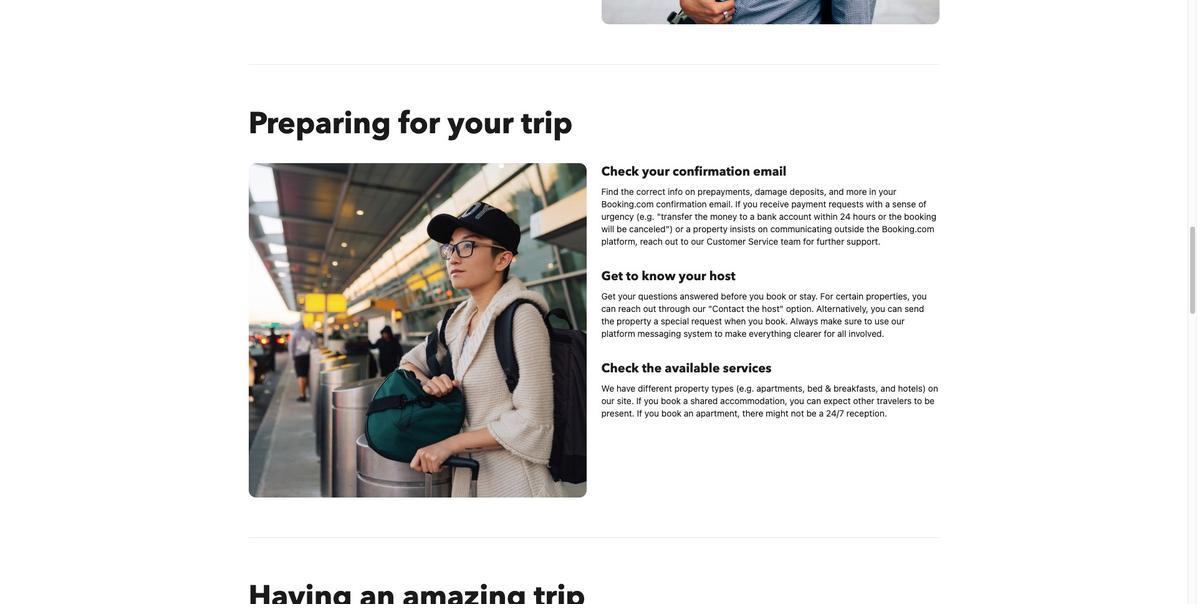 Task type: locate. For each thing, give the bounding box(es) containing it.
0 vertical spatial (e.g.
[[636, 211, 655, 222]]

types
[[711, 383, 734, 394]]

a left 24/7
[[819, 408, 824, 419]]

confirmation
[[673, 163, 750, 180], [656, 199, 707, 209]]

1 horizontal spatial booking.com
[[882, 224, 934, 234]]

and up travelers
[[881, 383, 896, 394]]

can up platform
[[601, 304, 616, 314]]

0 vertical spatial or
[[878, 211, 887, 222]]

0 vertical spatial out
[[665, 236, 678, 247]]

book down 'different'
[[661, 396, 681, 406]]

clearer
[[794, 329, 822, 339]]

2 vertical spatial property
[[675, 383, 709, 394]]

confirmation up prepayments, at the top of the page
[[673, 163, 750, 180]]

out down "canceled")"
[[665, 236, 678, 247]]

or up option.
[[789, 291, 797, 302]]

your
[[448, 103, 514, 145], [642, 163, 670, 180], [879, 186, 897, 197], [679, 268, 706, 285], [618, 291, 636, 302]]

to down "transfer
[[681, 236, 689, 247]]

2 horizontal spatial on
[[928, 383, 938, 394]]

book
[[766, 291, 786, 302], [661, 396, 681, 406], [662, 408, 682, 419]]

platform
[[601, 329, 635, 339]]

book left an
[[662, 408, 682, 419]]

property inside check the available services we have different property types (e.g. apartments, bed & breakfasts, and hotels) on our site. if you book a shared accommodation, you can expect other travelers to be present. if you book an apartment, there might not be a 24/7 reception.
[[675, 383, 709, 394]]

(e.g. inside check your confirmation email find the correct info on prepayments, damage deposits, and more in your booking.com confirmation email. if you receive payment requests with a sense of urgency (e.g. "transfer the money to a bank account within 24 hours or the booking will be canceled") or a property insists on communicating outside the booking.com platform, reach out to our customer service team for further support.
[[636, 211, 655, 222]]

0 vertical spatial booking.com
[[601, 199, 654, 209]]

1 vertical spatial on
[[758, 224, 768, 234]]

check up have
[[601, 360, 639, 377]]

0 vertical spatial make
[[821, 316, 842, 327]]

certain
[[836, 291, 864, 302]]

1 horizontal spatial out
[[665, 236, 678, 247]]

0 vertical spatial on
[[685, 186, 695, 197]]

sense
[[892, 199, 916, 209]]

1 vertical spatial reach
[[618, 304, 641, 314]]

or down "with"
[[878, 211, 887, 222]]

before
[[721, 291, 747, 302]]

1 check from the top
[[601, 163, 639, 180]]

and inside check the available services we have different property types (e.g. apartments, bed & breakfasts, and hotels) on our site. if you book a shared accommodation, you can expect other travelers to be present. if you book an apartment, there might not be a 24/7 reception.
[[881, 383, 896, 394]]

0 vertical spatial get
[[601, 268, 623, 285]]

booking.com down booking
[[882, 224, 934, 234]]

the down hours on the right of page
[[867, 224, 880, 234]]

shared
[[690, 396, 718, 406]]

&
[[825, 383, 831, 394]]

and
[[829, 186, 844, 197], [881, 383, 896, 394]]

0 vertical spatial property
[[693, 224, 728, 234]]

1 horizontal spatial for
[[803, 236, 814, 247]]

reach
[[640, 236, 663, 247], [618, 304, 641, 314]]

be right "not"
[[807, 408, 817, 419]]

2 vertical spatial on
[[928, 383, 938, 394]]

1 vertical spatial if
[[636, 396, 642, 406]]

an
[[684, 408, 694, 419]]

insists
[[730, 224, 756, 234]]

our right use
[[892, 316, 905, 327]]

damage
[[755, 186, 787, 197]]

be
[[617, 224, 627, 234], [925, 396, 935, 406], [807, 408, 817, 419]]

be down the "hotels)"
[[925, 396, 935, 406]]

make down when
[[725, 329, 747, 339]]

a left bank
[[750, 211, 755, 222]]

a up messaging
[[654, 316, 658, 327]]

1 horizontal spatial make
[[821, 316, 842, 327]]

get up platform
[[601, 291, 616, 302]]

be inside check your confirmation email find the correct info on prepayments, damage deposits, and more in your booking.com confirmation email. if you receive payment requests with a sense of urgency (e.g. "transfer the money to a bank account within 24 hours or the booking will be canceled") or a property insists on communicating outside the booking.com platform, reach out to our customer service team for further support.
[[617, 224, 627, 234]]

on right the "hotels)"
[[928, 383, 938, 394]]

0 horizontal spatial or
[[675, 224, 684, 234]]

0 horizontal spatial on
[[685, 186, 695, 197]]

1 vertical spatial make
[[725, 329, 747, 339]]

or inside get to know your host get your questions answered before you book or stay. for certain properties, you can reach out through our "contact the host" option. alternatively, you can send the property a special request when you book. always make sure to use our platform messaging system to make everything clearer for all involved.
[[789, 291, 797, 302]]

0 vertical spatial reach
[[640, 236, 663, 247]]

prepayments,
[[698, 186, 753, 197]]

can
[[601, 304, 616, 314], [888, 304, 902, 314], [807, 396, 821, 406]]

1 horizontal spatial can
[[807, 396, 821, 406]]

our
[[691, 236, 704, 247], [693, 304, 706, 314], [892, 316, 905, 327], [601, 396, 615, 406]]

get
[[601, 268, 623, 285], [601, 291, 616, 302]]

or down "transfer
[[675, 224, 684, 234]]

to
[[740, 211, 748, 222], [681, 236, 689, 247], [626, 268, 639, 285], [864, 316, 872, 327], [715, 329, 723, 339], [914, 396, 922, 406]]

on right info
[[685, 186, 695, 197]]

if right email.
[[735, 199, 741, 209]]

0 vertical spatial for
[[398, 103, 440, 145]]

to down request on the right bottom of page
[[715, 329, 723, 339]]

different
[[638, 383, 672, 394]]

(e.g. up accommodation,
[[736, 383, 754, 394]]

1 horizontal spatial or
[[789, 291, 797, 302]]

1 vertical spatial get
[[601, 291, 616, 302]]

24
[[840, 211, 851, 222]]

0 vertical spatial be
[[617, 224, 627, 234]]

communicating
[[770, 224, 832, 234]]

get to know your host get your questions answered before you book or stay. for certain properties, you can reach out through our "contact the host" option. alternatively, you can send the property a special request when you book. always make sure to use our platform messaging system to make everything clearer for all involved.
[[601, 268, 927, 339]]

if for available
[[636, 396, 642, 406]]

make
[[821, 316, 842, 327], [725, 329, 747, 339]]

1 horizontal spatial and
[[881, 383, 896, 394]]

our down the we
[[601, 396, 615, 406]]

available
[[665, 360, 720, 377]]

traveler prepared to leave the airport image
[[248, 163, 586, 498]]

booking
[[904, 211, 937, 222]]

check inside check your confirmation email find the correct info on prepayments, damage deposits, and more in your booking.com confirmation email. if you receive payment requests with a sense of urgency (e.g. "transfer the money to a bank account within 24 hours or the booking will be canceled") or a property insists on communicating outside the booking.com platform, reach out to our customer service team for further support.
[[601, 163, 639, 180]]

0 horizontal spatial make
[[725, 329, 747, 339]]

out inside check your confirmation email find the correct info on prepayments, damage deposits, and more in your booking.com confirmation email. if you receive payment requests with a sense of urgency (e.g. "transfer the money to a bank account within 24 hours or the booking will be canceled") or a property insists on communicating outside the booking.com platform, reach out to our customer service team for further support.
[[665, 236, 678, 247]]

1 get from the top
[[601, 268, 623, 285]]

if right site.
[[636, 396, 642, 406]]

if
[[735, 199, 741, 209], [636, 396, 642, 406], [637, 408, 642, 419]]

the
[[621, 186, 634, 197], [695, 211, 708, 222], [889, 211, 902, 222], [867, 224, 880, 234], [747, 304, 760, 314], [601, 316, 614, 327], [642, 360, 662, 377]]

check
[[601, 163, 639, 180], [601, 360, 639, 377]]

a
[[885, 199, 890, 209], [750, 211, 755, 222], [686, 224, 691, 234], [654, 316, 658, 327], [683, 396, 688, 406], [819, 408, 824, 419]]

our inside check the available services we have different property types (e.g. apartments, bed & breakfasts, and hotels) on our site. if you book a shared accommodation, you can expect other travelers to be present. if you book an apartment, there might not be a 24/7 reception.
[[601, 396, 615, 406]]

apartment,
[[696, 408, 740, 419]]

to inside check the available services we have different property types (e.g. apartments, bed & breakfasts, and hotels) on our site. if you book a shared accommodation, you can expect other travelers to be present. if you book an apartment, there might not be a 24/7 reception.
[[914, 396, 922, 406]]

1 vertical spatial book
[[661, 396, 681, 406]]

2 check from the top
[[601, 360, 639, 377]]

if inside check your confirmation email find the correct info on prepayments, damage deposits, and more in your booking.com confirmation email. if you receive payment requests with a sense of urgency (e.g. "transfer the money to a bank account within 24 hours or the booking will be canceled") or a property insists on communicating outside the booking.com platform, reach out to our customer service team for further support.
[[735, 199, 741, 209]]

2 horizontal spatial can
[[888, 304, 902, 314]]

0 horizontal spatial booking.com
[[601, 199, 654, 209]]

1 vertical spatial and
[[881, 383, 896, 394]]

our inside check your confirmation email find the correct info on prepayments, damage deposits, and more in your booking.com confirmation email. if you receive payment requests with a sense of urgency (e.g. "transfer the money to a bank account within 24 hours or the booking will be canceled") or a property insists on communicating outside the booking.com platform, reach out to our customer service team for further support.
[[691, 236, 704, 247]]

0 vertical spatial if
[[735, 199, 741, 209]]

money
[[710, 211, 737, 222]]

for inside get to know your host get your questions answered before you book or stay. for certain properties, you can reach out through our "contact the host" option. alternatively, you can send the property a special request when you book. always make sure to use our platform messaging system to make everything clearer for all involved.
[[824, 329, 835, 339]]

1 vertical spatial (e.g.
[[736, 383, 754, 394]]

hours
[[853, 211, 876, 222]]

correct
[[636, 186, 666, 197]]

book inside get to know your host get your questions answered before you book or stay. for certain properties, you can reach out through our "contact the host" option. alternatively, you can send the property a special request when you book. always make sure to use our platform messaging system to make everything clearer for all involved.
[[766, 291, 786, 302]]

1 vertical spatial for
[[803, 236, 814, 247]]

email
[[753, 163, 787, 180]]

2 get from the top
[[601, 291, 616, 302]]

on inside check the available services we have different property types (e.g. apartments, bed & breakfasts, and hotels) on our site. if you book a shared accommodation, you can expect other travelers to be present. if you book an apartment, there might not be a 24/7 reception.
[[928, 383, 938, 394]]

0 horizontal spatial out
[[643, 304, 656, 314]]

1 vertical spatial be
[[925, 396, 935, 406]]

out
[[665, 236, 678, 247], [643, 304, 656, 314]]

option.
[[786, 304, 814, 314]]

reach down "canceled")"
[[640, 236, 663, 247]]

2 vertical spatial if
[[637, 408, 642, 419]]

booking.com up "urgency"
[[601, 199, 654, 209]]

receive
[[760, 199, 789, 209]]

to down the "hotels)"
[[914, 396, 922, 406]]

property up shared
[[675, 383, 709, 394]]

be up platform,
[[617, 224, 627, 234]]

host"
[[762, 304, 784, 314]]

our left customer
[[691, 236, 704, 247]]

make up the all
[[821, 316, 842, 327]]

messaging
[[638, 329, 681, 339]]

can down bed in the right bottom of the page
[[807, 396, 821, 406]]

1 vertical spatial out
[[643, 304, 656, 314]]

1 vertical spatial check
[[601, 360, 639, 377]]

2 vertical spatial for
[[824, 329, 835, 339]]

1 vertical spatial property
[[617, 316, 651, 327]]

get down platform,
[[601, 268, 623, 285]]

check inside check the available services we have different property types (e.g. apartments, bed & breakfasts, and hotels) on our site. if you book a shared accommodation, you can expect other travelers to be present. if you book an apartment, there might not be a 24/7 reception.
[[601, 360, 639, 377]]

the up 'different'
[[642, 360, 662, 377]]

0 vertical spatial check
[[601, 163, 639, 180]]

0 vertical spatial and
[[829, 186, 844, 197]]

a down "transfer
[[686, 224, 691, 234]]

all
[[838, 329, 846, 339]]

on
[[685, 186, 695, 197], [758, 224, 768, 234], [928, 383, 938, 394]]

booking.com
[[601, 199, 654, 209], [882, 224, 934, 234]]

more
[[846, 186, 867, 197]]

out down questions
[[643, 304, 656, 314]]

and inside check your confirmation email find the correct info on prepayments, damage deposits, and more in your booking.com confirmation email. if you receive payment requests with a sense of urgency (e.g. "transfer the money to a bank account within 24 hours or the booking will be canceled") or a property insists on communicating outside the booking.com platform, reach out to our customer service team for further support.
[[829, 186, 844, 197]]

can down "properties,"
[[888, 304, 902, 314]]

for
[[820, 291, 834, 302]]

0 vertical spatial book
[[766, 291, 786, 302]]

on up service
[[758, 224, 768, 234]]

0 horizontal spatial (e.g.
[[636, 211, 655, 222]]

if right present.
[[637, 408, 642, 419]]

involved.
[[849, 329, 884, 339]]

account
[[779, 211, 812, 222]]

2 horizontal spatial or
[[878, 211, 887, 222]]

and up requests
[[829, 186, 844, 197]]

2 horizontal spatial for
[[824, 329, 835, 339]]

the up platform
[[601, 316, 614, 327]]

the right find
[[621, 186, 634, 197]]

2 vertical spatial or
[[789, 291, 797, 302]]

through
[[659, 304, 690, 314]]

for
[[398, 103, 440, 145], [803, 236, 814, 247], [824, 329, 835, 339]]

2 vertical spatial be
[[807, 408, 817, 419]]

book up host"
[[766, 291, 786, 302]]

will
[[601, 224, 614, 234]]

1 horizontal spatial (e.g.
[[736, 383, 754, 394]]

request
[[691, 316, 722, 327]]

24/7
[[826, 408, 844, 419]]

confirmation down info
[[656, 199, 707, 209]]

1 horizontal spatial on
[[758, 224, 768, 234]]

to left the know
[[626, 268, 639, 285]]

property up platform
[[617, 316, 651, 327]]

0 horizontal spatial be
[[617, 224, 627, 234]]

book.
[[765, 316, 788, 327]]

reach up platform
[[618, 304, 641, 314]]

to up the involved.
[[864, 316, 872, 327]]

(e.g. up "canceled")"
[[636, 211, 655, 222]]

0 horizontal spatial and
[[829, 186, 844, 197]]

check up find
[[601, 163, 639, 180]]

property down money
[[693, 224, 728, 234]]

bank
[[757, 211, 777, 222]]

0 horizontal spatial can
[[601, 304, 616, 314]]



Task type: describe. For each thing, give the bounding box(es) containing it.
"transfer
[[657, 211, 693, 222]]

expect
[[824, 396, 851, 406]]

special
[[661, 316, 689, 327]]

check your confirmation email find the correct info on prepayments, damage deposits, and more in your booking.com confirmation email. if you receive payment requests with a sense of urgency (e.g. "transfer the money to a bank account within 24 hours or the booking will be canceled") or a property insists on communicating outside the booking.com platform, reach out to our customer service team for further support.
[[601, 163, 937, 247]]

know
[[642, 268, 676, 285]]

send
[[905, 304, 924, 314]]

1 vertical spatial confirmation
[[656, 199, 707, 209]]

platform,
[[601, 236, 638, 247]]

a inside get to know your host get your questions answered before you book or stay. for certain properties, you can reach out through our "contact the host" option. alternatively, you can send the property a special request when you book. always make sure to use our platform messaging system to make everything clearer for all involved.
[[654, 316, 658, 327]]

1 vertical spatial booking.com
[[882, 224, 934, 234]]

0 vertical spatial confirmation
[[673, 163, 750, 180]]

email.
[[709, 199, 733, 209]]

canceled")
[[629, 224, 673, 234]]

have
[[617, 383, 636, 394]]

hotels)
[[898, 383, 926, 394]]

requests
[[829, 199, 864, 209]]

the inside check the available services we have different property types (e.g. apartments, bed & breakfasts, and hotels) on our site. if you book a shared accommodation, you can expect other travelers to be present. if you book an apartment, there might not be a 24/7 reception.
[[642, 360, 662, 377]]

answered
[[680, 291, 719, 302]]

can inside check the available services we have different property types (e.g. apartments, bed & breakfasts, and hotels) on our site. if you book a shared accommodation, you can expect other travelers to be present. if you book an apartment, there might not be a 24/7 reception.
[[807, 396, 821, 406]]

"contact
[[708, 304, 744, 314]]

a up an
[[683, 396, 688, 406]]

when
[[724, 316, 746, 327]]

deposits,
[[790, 186, 827, 197]]

host
[[709, 268, 736, 285]]

(e.g. inside check the available services we have different property types (e.g. apartments, bed & breakfasts, and hotels) on our site. if you book a shared accommodation, you can expect other travelers to be present. if you book an apartment, there might not be a 24/7 reception.
[[736, 383, 754, 394]]

system
[[684, 329, 712, 339]]

preparing
[[248, 103, 391, 145]]

accommodation,
[[720, 396, 787, 406]]

might
[[766, 408, 789, 419]]

payment
[[791, 199, 826, 209]]

outside
[[835, 224, 864, 234]]

present.
[[601, 408, 635, 419]]

there
[[742, 408, 763, 419]]

property inside get to know your host get your questions answered before you book or stay. for certain properties, you can reach out through our "contact the host" option. alternatively, you can send the property a special request when you book. always make sure to use our platform messaging system to make everything clearer for all involved.
[[617, 316, 651, 327]]

with
[[866, 199, 883, 209]]

always
[[790, 316, 818, 327]]

the down sense
[[889, 211, 902, 222]]

2 horizontal spatial be
[[925, 396, 935, 406]]

if for confirmation
[[735, 199, 741, 209]]

the left host"
[[747, 304, 760, 314]]

in
[[869, 186, 876, 197]]

2 vertical spatial book
[[662, 408, 682, 419]]

property inside check your confirmation email find the correct info on prepayments, damage deposits, and more in your booking.com confirmation email. if you receive payment requests with a sense of urgency (e.g. "transfer the money to a bank account within 24 hours or the booking will be canceled") or a property insists on communicating outside the booking.com platform, reach out to our customer service team for further support.
[[693, 224, 728, 234]]

within
[[814, 211, 838, 222]]

use
[[875, 316, 889, 327]]

sure
[[845, 316, 862, 327]]

services
[[723, 360, 772, 377]]

travelers
[[877, 396, 912, 406]]

properties,
[[866, 291, 910, 302]]

urgency
[[601, 211, 634, 222]]

not
[[791, 408, 804, 419]]

apartments,
[[757, 383, 805, 394]]

other
[[853, 396, 875, 406]]

a right "with"
[[885, 199, 890, 209]]

to up the insists on the right top of the page
[[740, 211, 748, 222]]

support.
[[847, 236, 881, 247]]

check for the
[[601, 360, 639, 377]]

site.
[[617, 396, 634, 406]]

1 horizontal spatial be
[[807, 408, 817, 419]]

the left money
[[695, 211, 708, 222]]

questions
[[638, 291, 678, 302]]

we
[[601, 383, 614, 394]]

trip
[[521, 103, 573, 145]]

reach inside check your confirmation email find the correct info on prepayments, damage deposits, and more in your booking.com confirmation email. if you receive payment requests with a sense of urgency (e.g. "transfer the money to a bank account within 24 hours or the booking will be canceled") or a property insists on communicating outside the booking.com platform, reach out to our customer service team for further support.
[[640, 236, 663, 247]]

reach inside get to know your host get your questions answered before you book or stay. for certain properties, you can reach out through our "contact the host" option. alternatively, you can send the property a special request when you book. always make sure to use our platform messaging system to make everything clearer for all involved.
[[618, 304, 641, 314]]

preparing for your trip
[[248, 103, 573, 145]]

further
[[817, 236, 844, 247]]

check for your
[[601, 163, 639, 180]]

1 vertical spatial or
[[675, 224, 684, 234]]

stay.
[[799, 291, 818, 302]]

0 horizontal spatial for
[[398, 103, 440, 145]]

reception.
[[847, 408, 887, 419]]

team
[[781, 236, 801, 247]]

service
[[748, 236, 778, 247]]

alternatively,
[[817, 304, 869, 314]]

for inside check your confirmation email find the correct info on prepayments, damage deposits, and more in your booking.com confirmation email. if you receive payment requests with a sense of urgency (e.g. "transfer the money to a bank account within 24 hours or the booking will be canceled") or a property insists on communicating outside the booking.com platform, reach out to our customer service team for further support.
[[803, 236, 814, 247]]

check the available services we have different property types (e.g. apartments, bed & breakfasts, and hotels) on our site. if you book a shared accommodation, you can expect other travelers to be present. if you book an apartment, there might not be a 24/7 reception.
[[601, 360, 938, 419]]

customer
[[707, 236, 746, 247]]

out inside get to know your host get your questions answered before you book or stay. for certain properties, you can reach out through our "contact the host" option. alternatively, you can send the property a special request when you book. always make sure to use our platform messaging system to make everything clearer for all involved.
[[643, 304, 656, 314]]

you inside check your confirmation email find the correct info on prepayments, damage deposits, and more in your booking.com confirmation email. if you receive payment requests with a sense of urgency (e.g. "transfer the money to a bank account within 24 hours or the booking will be canceled") or a property insists on communicating outside the booking.com platform, reach out to our customer service team for further support.
[[743, 199, 758, 209]]

everything
[[749, 329, 792, 339]]

bed
[[807, 383, 823, 394]]

our down the answered
[[693, 304, 706, 314]]

of
[[919, 199, 927, 209]]

info
[[668, 186, 683, 197]]

breakfasts,
[[834, 383, 878, 394]]

find
[[601, 186, 619, 197]]



Task type: vqa. For each thing, say whether or not it's contained in the screenshot.
20 February 2024 "Checkbox"
no



